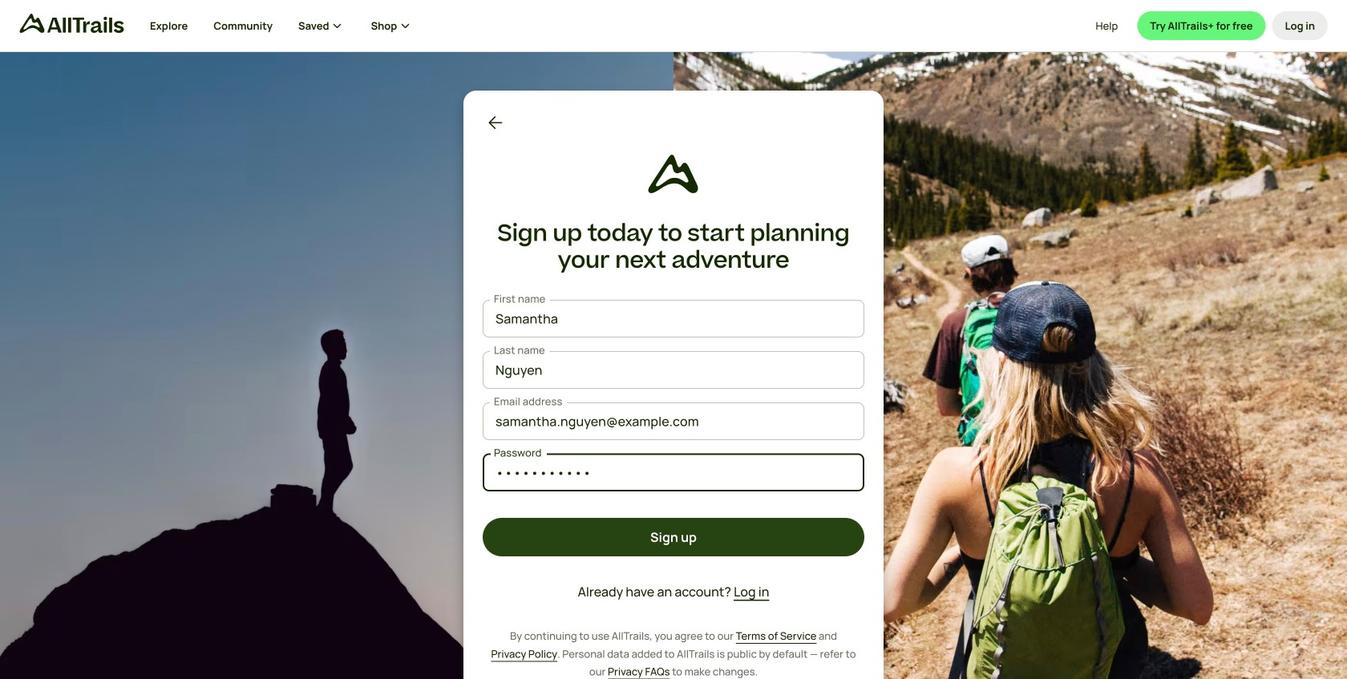 Task type: vqa. For each thing, say whether or not it's contained in the screenshot.
the 'On one side, a person is silhouetted atop a hill with the sunset behind them; on the other, a group in t-shirts walks a casual trail toward snow-peaked mountains.' image
yes



Task type: describe. For each thing, give the bounding box(es) containing it.
go back image
[[486, 113, 505, 132]]

on one side, a person is silhouetted atop a hill with the sunset behind them; on the other, a group in t-shirts walks a casual trail toward snow-peaked mountains. image
[[0, 52, 1348, 679]]



Task type: locate. For each thing, give the bounding box(es) containing it.
None password field
[[483, 456, 853, 490]]

dialog
[[0, 0, 1348, 679]]

None email field
[[483, 404, 853, 439]]

None text field
[[483, 353, 853, 388]]

None text field
[[483, 302, 853, 336]]



